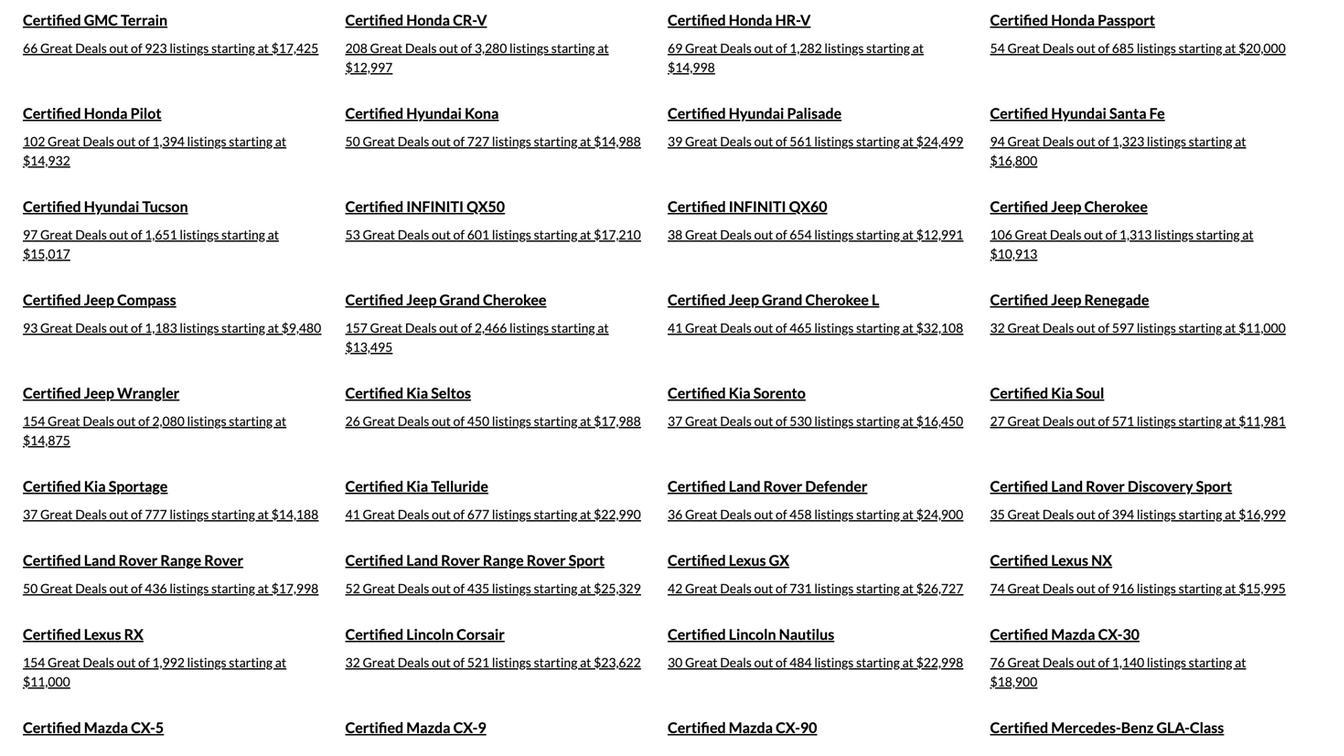 Task type: describe. For each thing, give the bounding box(es) containing it.
35
[[990, 507, 1005, 522]]

685
[[1112, 40, 1135, 56]]

of for certified kia seltos
[[453, 413, 465, 429]]

of for certified lincoln corsair
[[453, 655, 465, 670]]

certified for certified mazda cx-5
[[23, 719, 81, 737]]

listings for certified hyundai tucson
[[180, 227, 219, 242]]

54 great deals out of 685 listings starting at $20,000
[[990, 40, 1286, 56]]

land for certified land rover discovery sport
[[1051, 477, 1083, 495]]

l
[[872, 291, 879, 309]]

at for certified jeep renegade
[[1225, 320, 1236, 336]]

at for certified mazda cx-30
[[1235, 655, 1246, 670]]

37 great deals out of 777 listings starting at $14,188
[[23, 507, 319, 522]]

lincoln for corsair
[[406, 626, 454, 643]]

of for certified jeep grand cherokee
[[461, 320, 472, 336]]

at for certified hyundai kona
[[580, 133, 591, 149]]

renegade
[[1085, 291, 1149, 309]]

certified for certified mazda cx-9
[[345, 719, 404, 737]]

out for certified infiniti qx50
[[432, 227, 451, 242]]

39
[[668, 133, 683, 149]]

certified land rover defender
[[668, 477, 868, 495]]

$26,727
[[916, 581, 964, 596]]

soul
[[1076, 384, 1105, 402]]

of for certified mazda cx-30
[[1098, 655, 1110, 670]]

26 great deals out of 450 listings starting at $17,988
[[345, 413, 641, 429]]

38 great deals out of 654 listings starting at $12,991
[[668, 227, 964, 242]]

deals for certified hyundai palisade
[[720, 133, 752, 149]]

certified for certified kia telluride
[[345, 477, 404, 495]]

1 horizontal spatial 30
[[1123, 626, 1140, 643]]

certified for certified jeep cherokee
[[990, 197, 1049, 215]]

out for certified jeep grand cherokee
[[439, 320, 458, 336]]

great for certified hyundai santa fe
[[1008, 133, 1040, 149]]

rx
[[124, 626, 144, 643]]

certified kia seltos
[[345, 384, 471, 402]]

of for certified kia sorento
[[776, 413, 787, 429]]

$16,999
[[1239, 507, 1286, 522]]

jeep for certified jeep grand cherokee l
[[729, 291, 759, 309]]

of for certified kia soul
[[1098, 413, 1110, 429]]

certified honda passport
[[990, 11, 1155, 29]]

3,280
[[475, 40, 507, 56]]

wrangler
[[117, 384, 179, 402]]

37 for certified kia sportage
[[23, 507, 38, 522]]

of for certified lincoln nautilus
[[776, 655, 787, 670]]

at for certified jeep compass
[[268, 320, 279, 336]]

of for certified hyundai tucson
[[131, 227, 142, 242]]

deals for certified honda passport
[[1043, 40, 1074, 56]]

out for certified lincoln nautilus
[[754, 655, 773, 670]]

certified infiniti qx60
[[668, 197, 828, 215]]

certified hyundai kona
[[345, 104, 499, 122]]

great for certified kia telluride
[[363, 507, 395, 522]]

106
[[990, 227, 1013, 242]]

great for certified honda pilot
[[48, 133, 80, 149]]

deals for certified infiniti qx60
[[720, 227, 752, 242]]

2 horizontal spatial cherokee
[[1085, 197, 1148, 215]]

731
[[790, 581, 812, 596]]

certified jeep compass
[[23, 291, 176, 309]]

certified mazda cx-30
[[990, 626, 1140, 643]]

at for certified honda passport
[[1225, 40, 1236, 56]]

certified land rover range rover sport
[[345, 552, 605, 569]]

hyundai for palisade
[[729, 104, 784, 122]]

of for certified honda cr-v
[[461, 40, 472, 56]]

53 great deals out of 601 listings starting at $17,210
[[345, 227, 641, 242]]

starting for certified kia sportage
[[211, 507, 255, 522]]

kia for sorento
[[729, 384, 751, 402]]

30 great deals out of 484 listings starting at $22,998
[[668, 655, 964, 670]]

starting for certified jeep renegade
[[1179, 320, 1223, 336]]

discovery
[[1128, 477, 1194, 495]]

102 great deals out of 1,394 listings starting at $14,932
[[23, 133, 286, 168]]

at for certified infiniti qx60
[[903, 227, 914, 242]]

of for certified jeep wrangler
[[138, 413, 150, 429]]

1,140
[[1112, 655, 1145, 670]]

certified mercedes-benz gla-class
[[990, 719, 1224, 737]]

$20,000
[[1239, 40, 1286, 56]]

certified kia soul
[[990, 384, 1105, 402]]

certified jeep grand cherokee l
[[668, 291, 879, 309]]

certified for certified lexus rx
[[23, 626, 81, 643]]

36
[[668, 507, 683, 522]]

at for certified land rover range rover sport
[[580, 581, 591, 596]]

0 horizontal spatial 30
[[668, 655, 683, 670]]

1,651
[[145, 227, 177, 242]]

hr-
[[775, 11, 800, 29]]

208 great deals out of 3,280 listings starting at $12,997
[[345, 40, 609, 75]]

76 great deals out of 1,140 listings starting at $18,900
[[990, 655, 1246, 690]]

listings for certified honda passport
[[1137, 40, 1176, 56]]

certified for certified kia seltos
[[345, 384, 404, 402]]

honda for pilot
[[84, 104, 128, 122]]

654
[[790, 227, 812, 242]]

sportage
[[109, 477, 168, 495]]

out for certified kia sportage
[[109, 507, 128, 522]]

74 great deals out of 916 listings starting at $15,995
[[990, 581, 1286, 596]]

certified mercedes-benz gla-class link
[[990, 717, 1295, 746]]

deals for certified infiniti qx50
[[398, 227, 429, 242]]

deals for certified lexus nx
[[1043, 581, 1074, 596]]

out for certified mazda cx-30
[[1077, 655, 1096, 670]]

435
[[467, 581, 490, 596]]

154 great deals out of 2,080 listings starting at $14,875
[[23, 413, 286, 448]]

1,282
[[790, 40, 822, 56]]

50 great deals out of 436 listings starting at $17,998
[[23, 581, 319, 596]]

out for certified honda cr-v
[[439, 40, 458, 56]]

at for certified jeep grand cherokee l
[[903, 320, 914, 336]]

certified for certified infiniti qx60
[[668, 197, 726, 215]]

class
[[1190, 719, 1224, 737]]

74
[[990, 581, 1005, 596]]

v for hr-
[[800, 11, 811, 29]]

597
[[1112, 320, 1135, 336]]

mazda for 90
[[729, 719, 773, 737]]

certified lincoln corsair
[[345, 626, 505, 643]]

2,466
[[475, 320, 507, 336]]

rover up 50 great deals out of 436 listings starting at $17,998
[[204, 552, 243, 569]]

of for certified infiniti qx60
[[776, 227, 787, 242]]

certified jeep cherokee
[[990, 197, 1148, 215]]

deals for certified jeep grand cherokee
[[405, 320, 437, 336]]

of for certified jeep cherokee
[[1106, 227, 1117, 242]]

cr-
[[453, 11, 477, 29]]

458
[[790, 507, 812, 522]]

727
[[467, 133, 490, 149]]

69 great deals out of 1,282 listings starting at $14,998
[[668, 40, 924, 75]]

deals for certified hyundai tucson
[[75, 227, 107, 242]]

starting for certified hyundai santa fe
[[1189, 133, 1233, 149]]

starting for certified lexus gx
[[856, 581, 900, 596]]

deals for certified lincoln corsair
[[398, 655, 429, 670]]

starting for certified hyundai palisade
[[856, 133, 900, 149]]

$22,990
[[594, 507, 641, 522]]

certified mazda cx-9 link
[[345, 717, 650, 746]]

terrain
[[121, 11, 167, 29]]

certified infiniti qx50
[[345, 197, 505, 215]]

90
[[800, 719, 817, 737]]

of for certified land rover discovery sport
[[1098, 507, 1110, 522]]

450
[[467, 413, 490, 429]]

certified for certified kia sorento
[[668, 384, 726, 402]]

land for certified land rover range rover
[[84, 552, 116, 569]]

starting for certified infiniti qx60
[[856, 227, 900, 242]]

at for certified land rover discovery sport
[[1225, 507, 1236, 522]]

telluride
[[431, 477, 488, 495]]

listings for certified kia soul
[[1137, 413, 1176, 429]]

923
[[145, 40, 167, 56]]

$9,480
[[281, 320, 321, 336]]

certified lincoln nautilus
[[668, 626, 835, 643]]

deals for certified land rover range rover
[[75, 581, 107, 596]]

gla-
[[1157, 719, 1190, 737]]

9
[[478, 719, 486, 737]]

of for certified land rover range rover
[[131, 581, 142, 596]]

listings for certified infiniti qx50
[[492, 227, 531, 242]]

certified jeep grand cherokee
[[345, 291, 547, 309]]

listings for certified jeep renegade
[[1137, 320, 1176, 336]]

93
[[23, 320, 38, 336]]

out for certified lexus nx
[[1077, 581, 1096, 596]]

listings for certified infiniti qx60
[[815, 227, 854, 242]]

157 great deals out of 2,466 listings starting at $13,495
[[345, 320, 609, 355]]

53
[[345, 227, 360, 242]]

41 for certified jeep grand cherokee l
[[668, 320, 683, 336]]

deals for certified kia telluride
[[398, 507, 429, 522]]

$14,875
[[23, 433, 70, 448]]

deals for certified land rover defender
[[720, 507, 752, 522]]

$14,988
[[594, 133, 641, 149]]

$23,622
[[594, 655, 641, 670]]

certified for certified jeep grand cherokee l
[[668, 291, 726, 309]]

starting for certified jeep wrangler
[[229, 413, 273, 429]]

out for certified hyundai santa fe
[[1077, 133, 1096, 149]]

at for certified lincoln nautilus
[[903, 655, 914, 670]]

sorento
[[754, 384, 806, 402]]



Task type: locate. For each thing, give the bounding box(es) containing it.
deals down the certified mazda cx-30
[[1043, 655, 1074, 670]]

mazda for 9
[[406, 719, 451, 737]]

1 horizontal spatial lexus
[[729, 552, 766, 569]]

starting left $11,981
[[1179, 413, 1223, 429]]

52 great deals out of 435 listings starting at $25,329
[[345, 581, 641, 596]]

of left 923
[[131, 40, 142, 56]]

out down wrangler
[[117, 413, 136, 429]]

at inside "69 great deals out of 1,282 listings starting at $14,998"
[[913, 40, 924, 56]]

starting left $17,988
[[534, 413, 578, 429]]

defender
[[805, 477, 868, 495]]

out inside 76 great deals out of 1,140 listings starting at $18,900
[[1077, 655, 1096, 670]]

cherokee up 1,313
[[1085, 197, 1148, 215]]

tucson
[[142, 197, 188, 215]]

521
[[467, 655, 490, 670]]

0 horizontal spatial lexus
[[84, 626, 121, 643]]

of left 458
[[776, 507, 787, 522]]

0 vertical spatial 37
[[668, 413, 683, 429]]

mazda left "5" at the left
[[84, 719, 128, 737]]

starting right 2,080
[[229, 413, 273, 429]]

of left 1,313
[[1106, 227, 1117, 242]]

mazda left 90
[[729, 719, 773, 737]]

certified jeep wrangler
[[23, 384, 179, 402]]

starting left $17,998
[[211, 581, 255, 596]]

starting right 2,466
[[551, 320, 595, 336]]

range for certified land rover range rover
[[160, 552, 201, 569]]

2 154 from the top
[[23, 655, 45, 670]]

starting for certified land rover range rover
[[211, 581, 255, 596]]

starting inside 154 great deals out of 1,992 listings starting at $11,000
[[229, 655, 273, 670]]

at for certified hyundai palisade
[[903, 133, 914, 149]]

starting inside 102 great deals out of 1,394 listings starting at $14,932
[[229, 133, 273, 149]]

certified for certified lincoln corsair
[[345, 626, 404, 643]]

out down gmc
[[109, 40, 128, 56]]

grand up 465
[[762, 291, 803, 309]]

lincoln
[[406, 626, 454, 643], [729, 626, 776, 643]]

1 range from the left
[[160, 552, 201, 569]]

great inside 102 great deals out of 1,394 listings starting at $14,932
[[48, 133, 80, 149]]

of left 597
[[1098, 320, 1110, 336]]

starting inside 94 great deals out of 1,323 listings starting at $16,800
[[1189, 133, 1233, 149]]

great for certified jeep grand cherokee
[[370, 320, 403, 336]]

certified kia sportage
[[23, 477, 168, 495]]

listings inside 208 great deals out of 3,280 listings starting at $12,997
[[510, 40, 549, 56]]

of inside 154 great deals out of 1,992 listings starting at $11,000
[[138, 655, 150, 670]]

154 inside 154 great deals out of 1,992 listings starting at $11,000
[[23, 655, 45, 670]]

land up "certified lincoln corsair"
[[406, 552, 438, 569]]

kia left telluride
[[406, 477, 428, 495]]

1 horizontal spatial lincoln
[[729, 626, 776, 643]]

of inside 208 great deals out of 3,280 listings starting at $12,997
[[461, 40, 472, 56]]

at inside 102 great deals out of 1,394 listings starting at $14,932
[[275, 133, 286, 149]]

of for certified kia sportage
[[131, 507, 142, 522]]

listings right 571
[[1137, 413, 1176, 429]]

$24,499
[[916, 133, 964, 149]]

$25,329
[[594, 581, 641, 596]]

0 horizontal spatial lincoln
[[406, 626, 454, 643]]

41 great deals out of 677 listings starting at $22,990
[[345, 507, 641, 522]]

38
[[668, 227, 683, 242]]

certified for certified honda cr-v
[[345, 11, 404, 29]]

listings right 1,651
[[180, 227, 219, 242]]

deals for certified kia sorento
[[720, 413, 752, 429]]

deals down certified honda cr-v
[[405, 40, 437, 56]]

1 vertical spatial 30
[[668, 655, 683, 670]]

certified for certified jeep grand cherokee
[[345, 291, 404, 309]]

677
[[467, 507, 490, 522]]

listings right 484
[[815, 655, 854, 670]]

at inside 76 great deals out of 1,140 listings starting at $18,900
[[1235, 655, 1246, 670]]

deals up certified lexus rx
[[75, 581, 107, 596]]

deals inside "69 great deals out of 1,282 listings starting at $14,998"
[[720, 40, 752, 56]]

deals down certified infiniti qx50 on the left top of the page
[[398, 227, 429, 242]]

94 great deals out of 1,323 listings starting at $16,800
[[990, 133, 1246, 168]]

certified land rover discovery sport
[[990, 477, 1232, 495]]

$15,017
[[23, 246, 70, 262]]

cherokee up 2,466
[[483, 291, 547, 309]]

deals inside 157 great deals out of 2,466 listings starting at $13,495
[[405, 320, 437, 336]]

grand
[[440, 291, 480, 309], [762, 291, 803, 309]]

41 up 'certified kia sorento'
[[668, 320, 683, 336]]

great up $15,017
[[40, 227, 73, 242]]

deals for certified hyundai santa fe
[[1043, 133, 1074, 149]]

out down certified hyundai kona
[[432, 133, 451, 149]]

of left the 1,992
[[138, 655, 150, 670]]

listings for certified kia seltos
[[492, 413, 531, 429]]

great for certified lincoln nautilus
[[685, 655, 718, 670]]

out down certified jeep grand cherokee l
[[754, 320, 773, 336]]

0 horizontal spatial sport
[[569, 552, 605, 569]]

out for certified jeep compass
[[109, 320, 128, 336]]

out inside 208 great deals out of 3,280 listings starting at $12,997
[[439, 40, 458, 56]]

starting for certified lincoln corsair
[[534, 655, 578, 670]]

starting for certified jeep compass
[[222, 320, 265, 336]]

certified honda hr-v
[[668, 11, 811, 29]]

great inside 97 great deals out of 1,651 listings starting at $15,017
[[40, 227, 73, 242]]

listings for certified honda hr-v
[[825, 40, 864, 56]]

starting for certified honda hr-v
[[867, 40, 910, 56]]

$14,188
[[271, 507, 319, 522]]

out down cr-
[[439, 40, 458, 56]]

0 horizontal spatial $11,000
[[23, 674, 70, 690]]

great right 54
[[1008, 40, 1040, 56]]

1 vertical spatial 41
[[345, 507, 360, 522]]

listings right 436
[[170, 581, 209, 596]]

76
[[990, 655, 1005, 670]]

of
[[131, 40, 142, 56], [461, 40, 472, 56], [776, 40, 787, 56], [1098, 40, 1110, 56], [138, 133, 150, 149], [453, 133, 465, 149], [776, 133, 787, 149], [1098, 133, 1110, 149], [131, 227, 142, 242], [453, 227, 465, 242], [776, 227, 787, 242], [1106, 227, 1117, 242], [131, 320, 142, 336], [461, 320, 472, 336], [776, 320, 787, 336], [1098, 320, 1110, 336], [138, 413, 150, 429], [453, 413, 465, 429], [776, 413, 787, 429], [1098, 413, 1110, 429], [131, 507, 142, 522], [453, 507, 465, 522], [776, 507, 787, 522], [1098, 507, 1110, 522], [131, 581, 142, 596], [453, 581, 465, 596], [776, 581, 787, 596], [1098, 581, 1110, 596], [138, 655, 150, 670], [453, 655, 465, 670], [776, 655, 787, 670], [1098, 655, 1110, 670]]

grand for certified jeep grand cherokee
[[440, 291, 480, 309]]

infiniti
[[406, 197, 464, 215], [729, 197, 786, 215]]

listings right the 1,183
[[180, 320, 219, 336]]

of for certified hyundai palisade
[[776, 133, 787, 149]]

0 vertical spatial 32
[[990, 320, 1005, 336]]

out inside 97 great deals out of 1,651 listings starting at $15,017
[[109, 227, 128, 242]]

1 vertical spatial 154
[[23, 655, 45, 670]]

deals
[[75, 40, 107, 56], [405, 40, 437, 56], [720, 40, 752, 56], [1043, 40, 1074, 56], [83, 133, 114, 149], [398, 133, 429, 149], [720, 133, 752, 149], [1043, 133, 1074, 149], [75, 227, 107, 242], [398, 227, 429, 242], [720, 227, 752, 242], [1050, 227, 1082, 242], [75, 320, 107, 336], [405, 320, 437, 336], [720, 320, 752, 336], [1043, 320, 1074, 336], [83, 413, 114, 429], [398, 413, 429, 429], [720, 413, 752, 429], [1043, 413, 1074, 429], [75, 507, 107, 522], [398, 507, 429, 522], [720, 507, 752, 522], [1043, 507, 1074, 522], [75, 581, 107, 596], [398, 581, 429, 596], [720, 581, 752, 596], [1043, 581, 1074, 596], [83, 655, 114, 670], [398, 655, 429, 670], [720, 655, 752, 670], [1043, 655, 1074, 670]]

deals for certified jeep wrangler
[[83, 413, 114, 429]]

listings inside "69 great deals out of 1,282 listings starting at $14,998"
[[825, 40, 864, 56]]

2,080
[[152, 413, 185, 429]]

154 for certified jeep wrangler
[[23, 413, 45, 429]]

at inside 94 great deals out of 1,323 listings starting at $16,800
[[1235, 133, 1246, 149]]

listings inside 102 great deals out of 1,394 listings starting at $14,932
[[187, 133, 227, 149]]

of left '521'
[[453, 655, 465, 670]]

of inside 94 great deals out of 1,323 listings starting at $16,800
[[1098, 133, 1110, 149]]

out for certified jeep cherokee
[[1084, 227, 1103, 242]]

listings right 1,282 on the right top
[[825, 40, 864, 56]]

certified for certified lincoln nautilus
[[668, 626, 726, 643]]

out inside 102 great deals out of 1,394 listings starting at $14,932
[[117, 133, 136, 149]]

infiniti for qx50
[[406, 197, 464, 215]]

starting for certified kia telluride
[[534, 507, 578, 522]]

listings inside 94 great deals out of 1,323 listings starting at $16,800
[[1147, 133, 1187, 149]]

$10,913
[[990, 246, 1038, 262]]

of left the 3,280
[[461, 40, 472, 56]]

listings for certified lexus gx
[[815, 581, 854, 596]]

mazda up 76 great deals out of 1,140 listings starting at $18,900
[[1051, 626, 1096, 643]]

great up $14,998
[[685, 40, 718, 56]]

$11,000 inside 154 great deals out of 1,992 listings starting at $11,000
[[23, 674, 70, 690]]

jeep for certified jeep cherokee
[[1051, 197, 1082, 215]]

out for certified kia soul
[[1077, 413, 1096, 429]]

32 great deals out of 521 listings starting at $23,622
[[345, 655, 641, 670]]

great for certified jeep renegade
[[1008, 320, 1040, 336]]

2 lincoln from the left
[[729, 626, 776, 643]]

at
[[258, 40, 269, 56], [598, 40, 609, 56], [913, 40, 924, 56], [1225, 40, 1236, 56], [275, 133, 286, 149], [580, 133, 591, 149], [903, 133, 914, 149], [1235, 133, 1246, 149], [268, 227, 279, 242], [580, 227, 591, 242], [903, 227, 914, 242], [1243, 227, 1254, 242], [268, 320, 279, 336], [598, 320, 609, 336], [903, 320, 914, 336], [1225, 320, 1236, 336], [275, 413, 286, 429], [580, 413, 591, 429], [903, 413, 914, 429], [1225, 413, 1236, 429], [258, 507, 269, 522], [580, 507, 591, 522], [903, 507, 914, 522], [1225, 507, 1236, 522], [258, 581, 269, 596], [580, 581, 591, 596], [903, 581, 914, 596], [1225, 581, 1236, 596], [275, 655, 286, 670], [580, 655, 591, 670], [903, 655, 914, 670], [1235, 655, 1246, 670]]

0 vertical spatial sport
[[1196, 477, 1232, 495]]

certified gmc terrain
[[23, 11, 167, 29]]

37
[[668, 413, 683, 429], [23, 507, 38, 522]]

range for certified land rover range rover sport
[[483, 552, 524, 569]]

honda left hr-
[[729, 11, 773, 29]]

0 horizontal spatial 37
[[23, 507, 38, 522]]

916
[[1112, 581, 1135, 596]]

154
[[23, 413, 45, 429], [23, 655, 45, 670]]

listings down defender
[[815, 507, 854, 522]]

certified lexus rx
[[23, 626, 144, 643]]

kia for sportage
[[84, 477, 106, 495]]

69
[[668, 40, 683, 56]]

1,183
[[145, 320, 177, 336]]

out inside 94 great deals out of 1,323 listings starting at $16,800
[[1077, 133, 1096, 149]]

out down certified infiniti qx60 at the top right of page
[[754, 227, 773, 242]]

deals for certified kia seltos
[[398, 413, 429, 429]]

certified for certified land rover discovery sport
[[990, 477, 1049, 495]]

certified for certified infiniti qx50
[[345, 197, 404, 215]]

out for certified lexus rx
[[117, 655, 136, 670]]

5
[[155, 719, 164, 737]]

at for certified hyundai tucson
[[268, 227, 279, 242]]

out inside 154 great deals out of 2,080 listings starting at $14,875
[[117, 413, 136, 429]]

of left the 1,183
[[131, 320, 142, 336]]

deals inside 106 great deals out of 1,313 listings starting at $10,913
[[1050, 227, 1082, 242]]

deals down certified honda pilot
[[83, 133, 114, 149]]

listings inside 154 great deals out of 2,080 listings starting at $14,875
[[187, 413, 227, 429]]

of left '435'
[[453, 581, 465, 596]]

of left 530 at the bottom right of the page
[[776, 413, 787, 429]]

$15,995
[[1239, 581, 1286, 596]]

1 vertical spatial 37
[[23, 507, 38, 522]]

0 horizontal spatial infiniti
[[406, 197, 464, 215]]

deals inside 97 great deals out of 1,651 listings starting at $15,017
[[75, 227, 107, 242]]

nx
[[1091, 552, 1113, 569]]

0 vertical spatial 50
[[345, 133, 360, 149]]

great for certified land rover range rover
[[40, 581, 73, 596]]

deals inside 94 great deals out of 1,323 listings starting at $16,800
[[1043, 133, 1074, 149]]

0 horizontal spatial grand
[[440, 291, 480, 309]]

great for certified kia seltos
[[363, 413, 395, 429]]

1,394
[[152, 133, 185, 149]]

certified hyundai tucson
[[23, 197, 188, 215]]

listings right 1,140
[[1147, 655, 1187, 670]]

listings for certified mazda cx-30
[[1147, 655, 1187, 670]]

1 horizontal spatial 41
[[668, 320, 683, 336]]

1 horizontal spatial v
[[800, 11, 811, 29]]

1 horizontal spatial 37
[[668, 413, 683, 429]]

93 great deals out of 1,183 listings starting at $9,480
[[23, 320, 321, 336]]

out down certified honda hr-v
[[754, 40, 773, 56]]

of inside 76 great deals out of 1,140 listings starting at $18,900
[[1098, 655, 1110, 670]]

deals inside 102 great deals out of 1,394 listings starting at $14,932
[[83, 133, 114, 149]]

starting inside 154 great deals out of 2,080 listings starting at $14,875
[[229, 413, 273, 429]]

great for certified lexus rx
[[48, 655, 80, 670]]

1 horizontal spatial 50
[[345, 133, 360, 149]]

of inside 97 great deals out of 1,651 listings starting at $15,017
[[131, 227, 142, 242]]

great up $13,495
[[370, 320, 403, 336]]

great right the 74
[[1008, 581, 1040, 596]]

certified kia telluride
[[345, 477, 488, 495]]

starting for certified mazda cx-30
[[1189, 655, 1233, 670]]

palisade
[[787, 104, 842, 122]]

1 lincoln from the left
[[406, 626, 454, 643]]

at for certified jeep grand cherokee
[[598, 320, 609, 336]]

154 inside 154 great deals out of 2,080 listings starting at $14,875
[[23, 413, 45, 429]]

at inside 154 great deals out of 1,992 listings starting at $11,000
[[275, 655, 286, 670]]

great right 66
[[40, 40, 73, 56]]

starting inside 157 great deals out of 2,466 listings starting at $13,495
[[551, 320, 595, 336]]

certified lexus nx
[[990, 552, 1113, 569]]

$18,900
[[990, 674, 1038, 690]]

listings right 450
[[492, 413, 531, 429]]

hyundai left tucson
[[84, 197, 139, 215]]

deals for certified gmc terrain
[[75, 40, 107, 56]]

grand for certified jeep grand cherokee l
[[762, 291, 803, 309]]

601
[[467, 227, 490, 242]]

of for certified land rover defender
[[776, 507, 787, 522]]

fe
[[1150, 104, 1165, 122]]

starting left the $14,988
[[534, 133, 578, 149]]

starting right the 3,280
[[551, 40, 595, 56]]

great for certified kia sportage
[[40, 507, 73, 522]]

starting for certified honda passport
[[1179, 40, 1223, 56]]

2 infiniti from the left
[[729, 197, 786, 215]]

at inside 106 great deals out of 1,313 listings starting at $10,913
[[1243, 227, 1254, 242]]

certified lexus gx
[[668, 552, 790, 569]]

great for certified infiniti qx60
[[685, 227, 718, 242]]

1 horizontal spatial sport
[[1196, 477, 1232, 495]]

0 vertical spatial 41
[[668, 320, 683, 336]]

starting for certified lexus rx
[[229, 655, 273, 670]]

hyundai for kona
[[406, 104, 462, 122]]

lexus for gx
[[729, 552, 766, 569]]

at inside 208 great deals out of 3,280 listings starting at $12,997
[[598, 40, 609, 56]]

of inside 102 great deals out of 1,394 listings starting at $14,932
[[138, 133, 150, 149]]

1 horizontal spatial 32
[[990, 320, 1005, 336]]

great for certified jeep wrangler
[[48, 413, 80, 429]]

1 horizontal spatial grand
[[762, 291, 803, 309]]

starting for certified infiniti qx50
[[534, 227, 578, 242]]

rover up 458
[[764, 477, 803, 495]]

0 horizontal spatial cherokee
[[483, 291, 547, 309]]

deals inside 76 great deals out of 1,140 listings starting at $18,900
[[1043, 655, 1074, 670]]

$14,932
[[23, 153, 70, 168]]

starting inside "69 great deals out of 1,282 listings starting at $14,998"
[[867, 40, 910, 56]]

great for certified jeep grand cherokee l
[[685, 320, 718, 336]]

at inside 97 great deals out of 1,651 listings starting at $15,017
[[268, 227, 279, 242]]

out for certified kia sorento
[[754, 413, 773, 429]]

1 grand from the left
[[440, 291, 480, 309]]

listings inside 76 great deals out of 1,140 listings starting at $18,900
[[1147, 655, 1187, 670]]

lincoln for nautilus
[[729, 626, 776, 643]]

starting for certified lincoln nautilus
[[856, 655, 900, 670]]

2 grand from the left
[[762, 291, 803, 309]]

0 horizontal spatial v
[[477, 11, 487, 29]]

starting for certified honda pilot
[[229, 133, 273, 149]]

50 great deals out of 727 listings starting at $14,988
[[345, 133, 641, 149]]

certified for certified mercedes-benz gla-class
[[990, 719, 1049, 737]]

32 for certified jeep renegade
[[990, 320, 1005, 336]]

out down certified infiniti qx50 on the left top of the page
[[432, 227, 451, 242]]

great right 39
[[685, 133, 718, 149]]

mercedes-
[[1051, 719, 1121, 737]]

great inside 106 great deals out of 1,313 listings starting at $10,913
[[1015, 227, 1048, 242]]

certified for certified mazda cx-90
[[668, 719, 726, 737]]

out down the seltos
[[432, 413, 451, 429]]

out down telluride
[[432, 507, 451, 522]]

great inside "69 great deals out of 1,282 listings starting at $14,998"
[[685, 40, 718, 56]]

rover for certified land rover range rover
[[119, 552, 158, 569]]

starting for certified land rover defender
[[856, 507, 900, 522]]

infiniti left qx50
[[406, 197, 464, 215]]

great up the $10,913
[[1015, 227, 1048, 242]]

$17,210
[[594, 227, 641, 242]]

out down the 'gx' at the right
[[754, 581, 773, 596]]

1 vertical spatial 50
[[23, 581, 38, 596]]

deals down certified kia telluride
[[398, 507, 429, 522]]

starting inside 208 great deals out of 3,280 listings starting at $12,997
[[551, 40, 595, 56]]

0 horizontal spatial 32
[[345, 655, 360, 670]]

great up certified lexus rx
[[40, 581, 73, 596]]

$12,991
[[916, 227, 964, 242]]

deals for certified jeep compass
[[75, 320, 107, 336]]

certified mazda cx-5 link
[[23, 717, 327, 746]]

great up "$12,997"
[[370, 40, 403, 56]]

deals for certified honda pilot
[[83, 133, 114, 149]]

listings inside 154 great deals out of 1,992 listings starting at $11,000
[[187, 655, 227, 670]]

listings right 727
[[492, 133, 531, 149]]

great right 42
[[685, 581, 718, 596]]

of for certified honda passport
[[1098, 40, 1110, 56]]

great for certified land rover range rover sport
[[363, 581, 395, 596]]

0 horizontal spatial 41
[[345, 507, 360, 522]]

great inside 208 great deals out of 3,280 listings starting at $12,997
[[370, 40, 403, 56]]

32 great deals out of 597 listings starting at $11,000
[[990, 320, 1286, 336]]

1 horizontal spatial infiniti
[[729, 197, 786, 215]]

0 vertical spatial $11,000
[[1239, 320, 1286, 336]]

of inside 157 great deals out of 2,466 listings starting at $13,495
[[461, 320, 472, 336]]

out down certified lincoln nautilus
[[754, 655, 773, 670]]

out
[[109, 40, 128, 56], [439, 40, 458, 56], [754, 40, 773, 56], [1077, 40, 1096, 56], [117, 133, 136, 149], [432, 133, 451, 149], [754, 133, 773, 149], [1077, 133, 1096, 149], [109, 227, 128, 242], [432, 227, 451, 242], [754, 227, 773, 242], [1084, 227, 1103, 242], [109, 320, 128, 336], [439, 320, 458, 336], [754, 320, 773, 336], [1077, 320, 1096, 336], [117, 413, 136, 429], [432, 413, 451, 429], [754, 413, 773, 429], [1077, 413, 1096, 429], [109, 507, 128, 522], [432, 507, 451, 522], [754, 507, 773, 522], [1077, 507, 1096, 522], [109, 581, 128, 596], [432, 581, 451, 596], [754, 581, 773, 596], [1077, 581, 1096, 596], [117, 655, 136, 670], [432, 655, 451, 670], [754, 655, 773, 670], [1077, 655, 1096, 670]]

out down the certified jeep compass at the left of page
[[109, 320, 128, 336]]

1 horizontal spatial range
[[483, 552, 524, 569]]

out inside 154 great deals out of 1,992 listings starting at $11,000
[[117, 655, 136, 670]]

of for certified jeep grand cherokee l
[[776, 320, 787, 336]]

of inside 106 great deals out of 1,313 listings starting at $10,913
[[1106, 227, 1117, 242]]

listings right 731
[[815, 581, 854, 596]]

deals inside 154 great deals out of 2,080 listings starting at $14,875
[[83, 413, 114, 429]]

208
[[345, 40, 368, 56]]

484
[[790, 655, 812, 670]]

listings right 916
[[1137, 581, 1176, 596]]

listings right 597
[[1137, 320, 1176, 336]]

out inside "69 great deals out of 1,282 listings starting at $14,998"
[[754, 40, 773, 56]]

cherokee up 41 great deals out of 465 listings starting at $32,108
[[806, 291, 869, 309]]

27
[[990, 413, 1005, 429]]

$14,998
[[668, 59, 715, 75]]

94
[[990, 133, 1005, 149]]

starting inside 97 great deals out of 1,651 listings starting at $15,017
[[222, 227, 265, 242]]

571
[[1112, 413, 1135, 429]]

great down 'certified kia sorento'
[[685, 413, 718, 429]]

deals inside 208 great deals out of 3,280 listings starting at $12,997
[[405, 40, 437, 56]]

out for certified jeep wrangler
[[117, 413, 136, 429]]

deals for certified lincoln nautilus
[[720, 655, 752, 670]]

deals down certified jeep grand cherokee
[[405, 320, 437, 336]]

2 range from the left
[[483, 552, 524, 569]]

at inside 154 great deals out of 2,080 listings starting at $14,875
[[275, 413, 286, 429]]

jeep for certified jeep wrangler
[[84, 384, 114, 402]]

gx
[[769, 552, 790, 569]]

certified mazda cx-9
[[345, 719, 486, 737]]

1 vertical spatial 32
[[345, 655, 360, 670]]

1 vertical spatial $11,000
[[23, 674, 70, 690]]

of left 1,651
[[131, 227, 142, 242]]

certified kia sorento
[[668, 384, 806, 402]]

2 v from the left
[[800, 11, 811, 29]]

out down certified jeep renegade
[[1077, 320, 1096, 336]]

of left 916
[[1098, 581, 1110, 596]]

great inside 154 great deals out of 2,080 listings starting at $14,875
[[48, 413, 80, 429]]

1 vertical spatial sport
[[569, 552, 605, 569]]

listings for certified jeep cherokee
[[1155, 227, 1194, 242]]

at for certified kia seltos
[[580, 413, 591, 429]]

30 up 1,140
[[1123, 626, 1140, 643]]

at inside 157 great deals out of 2,466 listings starting at $13,495
[[598, 320, 609, 336]]

great inside 94 great deals out of 1,323 listings starting at $16,800
[[1008, 133, 1040, 149]]

0 horizontal spatial 50
[[23, 581, 38, 596]]

land down 'certified kia sportage'
[[84, 552, 116, 569]]

great inside 157 great deals out of 2,466 listings starting at $13,495
[[370, 320, 403, 336]]

honda left cr-
[[406, 11, 450, 29]]

$12,997
[[345, 59, 393, 75]]

$16,800
[[990, 153, 1038, 168]]

at for certified lexus nx
[[1225, 581, 1236, 596]]

0 horizontal spatial range
[[160, 552, 201, 569]]

out inside 157 great deals out of 2,466 listings starting at $13,495
[[439, 320, 458, 336]]

rover up 52 great deals out of 435 listings starting at $25,329
[[527, 552, 566, 569]]

listings inside 97 great deals out of 1,651 listings starting at $15,017
[[180, 227, 219, 242]]

great for certified honda cr-v
[[370, 40, 403, 56]]

listings for certified jeep compass
[[180, 320, 219, 336]]

at for certified honda pilot
[[275, 133, 286, 149]]

range up 50 great deals out of 436 listings starting at $17,998
[[160, 552, 201, 569]]

1 horizontal spatial $11,000
[[1239, 320, 1286, 336]]

starting inside 76 great deals out of 1,140 listings starting at $18,900
[[1189, 655, 1233, 670]]

listings right 677
[[492, 507, 531, 522]]

listings inside 157 great deals out of 2,466 listings starting at $13,495
[[510, 320, 549, 336]]

starting right 597
[[1179, 320, 1223, 336]]

deals down certified kia seltos
[[398, 413, 429, 429]]

nautilus
[[779, 626, 835, 643]]

great for certified land rover defender
[[685, 507, 718, 522]]

out inside 106 great deals out of 1,313 listings starting at $10,913
[[1084, 227, 1103, 242]]

154 up $14,875
[[23, 413, 45, 429]]

land up the certified lexus gx
[[729, 477, 761, 495]]

mazda for 5
[[84, 719, 128, 737]]

starting inside 106 great deals out of 1,313 listings starting at $10,913
[[1196, 227, 1240, 242]]

listings
[[170, 40, 209, 56], [510, 40, 549, 56], [825, 40, 864, 56], [1137, 40, 1176, 56], [187, 133, 227, 149], [492, 133, 531, 149], [815, 133, 854, 149], [1147, 133, 1187, 149], [180, 227, 219, 242], [492, 227, 531, 242], [815, 227, 854, 242], [1155, 227, 1194, 242], [180, 320, 219, 336], [510, 320, 549, 336], [815, 320, 854, 336], [1137, 320, 1176, 336], [187, 413, 227, 429], [492, 413, 531, 429], [815, 413, 854, 429], [1137, 413, 1176, 429], [170, 507, 209, 522], [492, 507, 531, 522], [815, 507, 854, 522], [1137, 507, 1176, 522], [170, 581, 209, 596], [492, 581, 531, 596], [815, 581, 854, 596], [1137, 581, 1176, 596], [187, 655, 227, 670], [492, 655, 531, 670], [815, 655, 854, 670], [1147, 655, 1187, 670]]

honda
[[406, 11, 450, 29], [729, 11, 773, 29], [1051, 11, 1095, 29], [84, 104, 128, 122]]

jeep left renegade at the right of the page
[[1051, 291, 1082, 309]]

out down the certified land rover defender
[[754, 507, 773, 522]]

cx- down '521'
[[453, 719, 478, 737]]

of left 601
[[453, 227, 465, 242]]

great down certified lexus rx
[[48, 655, 80, 670]]

deals down certified hyundai santa fe
[[1043, 133, 1074, 149]]

of inside "69 great deals out of 1,282 listings starting at $14,998"
[[776, 40, 787, 56]]

561
[[790, 133, 812, 149]]

$17,988
[[594, 413, 641, 429]]

deals inside 154 great deals out of 1,992 listings starting at $11,000
[[83, 655, 114, 670]]

1 154 from the top
[[23, 413, 45, 429]]

great for certified gmc terrain
[[40, 40, 73, 56]]

great right 93
[[40, 320, 73, 336]]

52
[[345, 581, 360, 596]]

$16,450
[[916, 413, 964, 429]]

great down certified jeep renegade
[[1008, 320, 1040, 336]]

great inside 76 great deals out of 1,140 listings starting at $18,900
[[1008, 655, 1040, 670]]

1 horizontal spatial cherokee
[[806, 291, 869, 309]]

certified for certified land rover range rover
[[23, 552, 81, 569]]

$22,998
[[916, 655, 964, 670]]

of left 731
[[776, 581, 787, 596]]

out for certified land rover range rover
[[109, 581, 128, 596]]

0 vertical spatial 30
[[1123, 626, 1140, 643]]

of inside 154 great deals out of 2,080 listings starting at $14,875
[[138, 413, 150, 429]]

2 horizontal spatial lexus
[[1051, 552, 1089, 569]]

mazda
[[1051, 626, 1096, 643], [84, 719, 128, 737], [406, 719, 451, 737], [729, 719, 773, 737]]

1 v from the left
[[477, 11, 487, 29]]

seltos
[[431, 384, 471, 402]]

starting down discovery
[[1179, 507, 1223, 522]]

37 right $17,988
[[668, 413, 683, 429]]

0 vertical spatial 154
[[23, 413, 45, 429]]

1 infiniti from the left
[[406, 197, 464, 215]]

great inside 154 great deals out of 1,992 listings starting at $11,000
[[48, 655, 80, 670]]

at for certified hyundai santa fe
[[1235, 133, 1246, 149]]

$11,000 for certified lexus rx
[[23, 674, 70, 690]]

cx-
[[1098, 626, 1123, 643], [131, 719, 155, 737], [453, 719, 478, 737], [776, 719, 800, 737]]

listings inside 106 great deals out of 1,313 listings starting at $10,913
[[1155, 227, 1194, 242]]

kona
[[465, 104, 499, 122]]

certified land rover range rover
[[23, 552, 243, 569]]



Task type: vqa. For each thing, say whether or not it's contained in the screenshot.
Choose Favorite Topic
no



